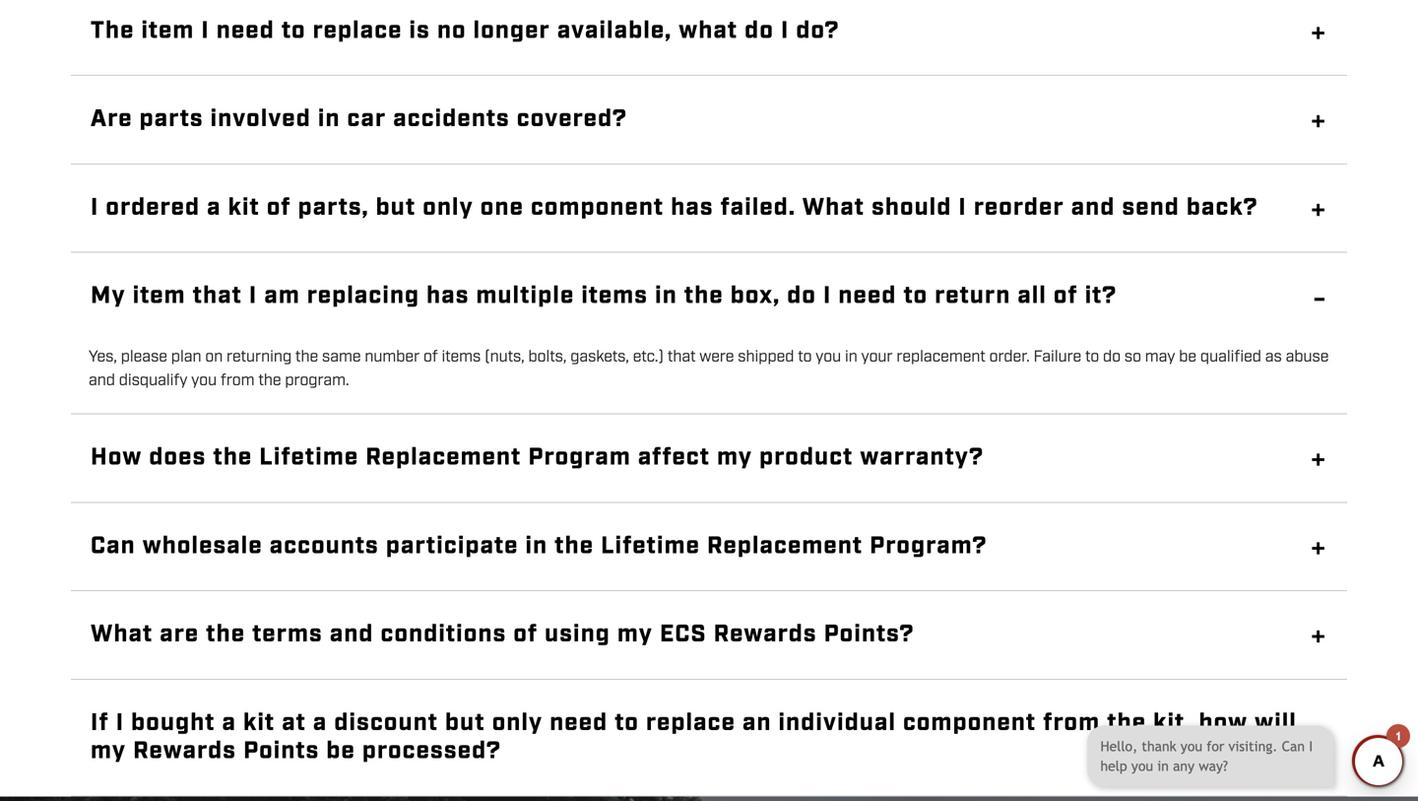 Task type: describe. For each thing, give the bounding box(es) containing it.
1 horizontal spatial you
[[816, 347, 842, 367]]

i left am on the left top of page
[[249, 280, 258, 312]]

be inside yes, please plan on returning the same number of items (nuts, bolts, gaskets, etc.) that were shipped to you in your replacement order. failure to do so may be qualified as abuse and disqualify you from the program.
[[1180, 347, 1197, 367]]

0 vertical spatial lifetime
[[259, 442, 359, 473]]

am
[[264, 280, 300, 312]]

parts
[[140, 104, 204, 135]]

only inside if i bought a kit at a discount but only need to replace an individual component from the kit, how will my rewards points be processed?
[[492, 707, 543, 739]]

available,
[[557, 15, 672, 47]]

0 vertical spatial but
[[376, 192, 416, 224]]

longer
[[474, 15, 551, 47]]

the down returning
[[258, 370, 281, 391]]

conditions
[[381, 619, 507, 650]]

same
[[322, 347, 361, 367]]

0 vertical spatial what
[[803, 192, 865, 224]]

reorder
[[974, 192, 1065, 224]]

one
[[481, 192, 524, 224]]

rewards inside if i bought a kit at a discount but only need to replace an individual component from the kit, how will my rewards points be processed?
[[133, 736, 237, 767]]

shipped
[[738, 347, 795, 367]]

no
[[437, 15, 467, 47]]

i inside if i bought a kit at a discount but only need to replace an individual component from the kit, how will my rewards points be processed?
[[116, 707, 124, 739]]

1 horizontal spatial rewards
[[714, 619, 817, 650]]

how
[[91, 442, 142, 473]]

etc.)
[[633, 347, 664, 367]]

plan
[[171, 347, 202, 367]]

so
[[1125, 347, 1142, 367]]

affect
[[638, 442, 711, 473]]

failed.
[[721, 192, 796, 224]]

multiple
[[476, 280, 575, 312]]

1 horizontal spatial and
[[330, 619, 374, 650]]

how
[[1200, 707, 1249, 739]]

of right all
[[1054, 280, 1079, 312]]

component inside if i bought a kit at a discount but only need to replace an individual component from the kit, how will my rewards points be processed?
[[903, 707, 1037, 739]]

to inside if i bought a kit at a discount but only need to replace an individual component from the kit, how will my rewards points be processed?
[[615, 707, 640, 739]]

failure
[[1034, 347, 1082, 367]]

will
[[1255, 707, 1298, 739]]

1 horizontal spatial do
[[787, 280, 817, 312]]

1 horizontal spatial a
[[222, 707, 237, 739]]

using
[[545, 619, 611, 650]]

are
[[160, 619, 199, 650]]

covered?
[[517, 104, 628, 135]]

returning
[[227, 347, 292, 367]]

do inside yes, please plan on returning the same number of items (nuts, bolts, gaskets, etc.) that were shipped to you in your replacement order. failure to do so may be qualified as abuse and disqualify you from the program.
[[1104, 347, 1121, 367]]

order.
[[990, 347, 1030, 367]]

the
[[91, 15, 134, 47]]

from inside if i bought a kit at a discount but only need to replace an individual component from the kit, how will my rewards points be processed?
[[1044, 707, 1101, 739]]

disqualify
[[119, 370, 188, 391]]

i ordered a kit of parts, but only one component has failed.  what should i reorder and send back?
[[91, 192, 1259, 224]]

car
[[347, 104, 387, 135]]

in up etc.)
[[655, 280, 678, 312]]

my item that i am replacing has multiple items in the box, do i need to return all of it?
[[91, 280, 1118, 312]]

at
[[282, 707, 306, 739]]

of inside yes, please plan on returning the same number of items (nuts, bolts, gaskets, etc.) that were shipped to you in your replacement order. failure to do so may be qualified as abuse and disqualify you from the program.
[[424, 347, 438, 367]]

kit,
[[1154, 707, 1193, 739]]

involved
[[210, 104, 311, 135]]

i right the
[[201, 15, 210, 47]]

were
[[700, 347, 734, 367]]

the right does
[[213, 442, 253, 473]]

as
[[1266, 347, 1283, 367]]

qualified
[[1201, 347, 1262, 367]]

i left ordered
[[91, 192, 99, 224]]

0 vertical spatial kit
[[228, 192, 260, 224]]

points
[[243, 736, 320, 767]]

the item i need to replace is no longer available, what do i do?
[[91, 15, 840, 47]]

(nuts,
[[485, 347, 525, 367]]

should
[[872, 192, 952, 224]]

the right are
[[206, 619, 245, 650]]

my
[[91, 280, 126, 312]]

0 horizontal spatial a
[[207, 192, 221, 224]]

is
[[409, 15, 431, 47]]

1 horizontal spatial items
[[582, 280, 648, 312]]

if
[[91, 707, 109, 739]]

are parts involved in car accidents covered?
[[91, 104, 628, 135]]

accidents
[[393, 104, 510, 135]]

program.
[[285, 370, 349, 391]]

claim image
[[0, 797, 1419, 801]]

the inside if i bought a kit at a discount but only need to replace an individual component from the kit, how will my rewards points be processed?
[[1108, 707, 1147, 739]]

warranty?
[[861, 442, 984, 473]]

2 horizontal spatial and
[[1072, 192, 1116, 224]]

my inside if i bought a kit at a discount but only need to replace an individual component from the kit, how will my rewards points be processed?
[[91, 736, 126, 767]]

0 horizontal spatial you
[[191, 370, 217, 391]]

the up using
[[555, 530, 594, 562]]

may
[[1146, 347, 1176, 367]]

0 horizontal spatial replace
[[313, 15, 403, 47]]

all
[[1018, 280, 1047, 312]]

send
[[1123, 192, 1180, 224]]

in inside yes, please plan on returning the same number of items (nuts, bolts, gaskets, etc.) that were shipped to you in your replacement order. failure to do so may be qualified as abuse and disqualify you from the program.
[[845, 347, 858, 367]]

bought
[[131, 707, 215, 739]]

accounts
[[270, 530, 379, 562]]

program?
[[870, 530, 988, 562]]



Task type: locate. For each thing, give the bounding box(es) containing it.
on
[[205, 347, 223, 367]]

in left 'car'
[[318, 104, 340, 135]]

in left your
[[845, 347, 858, 367]]

terms
[[252, 619, 323, 650]]

need up your
[[839, 280, 897, 312]]

need down using
[[550, 707, 608, 739]]

1 vertical spatial that
[[668, 347, 696, 367]]

but right discount
[[445, 707, 485, 739]]

0 vertical spatial only
[[423, 192, 474, 224]]

replacement up 'participate'
[[366, 442, 522, 473]]

the
[[685, 280, 724, 312], [296, 347, 318, 367], [258, 370, 281, 391], [213, 442, 253, 473], [555, 530, 594, 562], [206, 619, 245, 650], [1108, 707, 1147, 739]]

lifetime down affect
[[601, 530, 701, 562]]

0 vertical spatial replacement
[[366, 442, 522, 473]]

2 vertical spatial need
[[550, 707, 608, 739]]

lifetime
[[259, 442, 359, 473], [601, 530, 701, 562]]

of
[[267, 192, 291, 224], [1054, 280, 1079, 312], [424, 347, 438, 367], [514, 619, 538, 650]]

item right the
[[141, 15, 195, 47]]

has
[[671, 192, 714, 224], [427, 280, 470, 312]]

replace inside if i bought a kit at a discount but only need to replace an individual component from the kit, how will my rewards points be processed?
[[646, 707, 736, 739]]

1 horizontal spatial replace
[[646, 707, 736, 739]]

lifetime down program.
[[259, 442, 359, 473]]

participate
[[386, 530, 519, 562]]

do left "so"
[[1104, 347, 1121, 367]]

replace left an
[[646, 707, 736, 739]]

1 vertical spatial rewards
[[133, 736, 237, 767]]

yes,
[[89, 347, 117, 367]]

1 vertical spatial item
[[133, 280, 186, 312]]

and
[[1072, 192, 1116, 224], [89, 370, 115, 391], [330, 619, 374, 650]]

1 vertical spatial be
[[326, 736, 356, 767]]

1 horizontal spatial from
[[1044, 707, 1101, 739]]

what
[[803, 192, 865, 224], [91, 619, 153, 650]]

you left your
[[816, 347, 842, 367]]

0 horizontal spatial but
[[376, 192, 416, 224]]

items left the (nuts, at the left of page
[[442, 347, 481, 367]]

has left failed.
[[671, 192, 714, 224]]

i right box,
[[824, 280, 832, 312]]

a
[[207, 192, 221, 224], [222, 707, 237, 739], [313, 707, 328, 739]]

and down yes,
[[89, 370, 115, 391]]

and left the send
[[1072, 192, 1116, 224]]

can
[[91, 530, 136, 562]]

be inside if i bought a kit at a discount but only need to replace an individual component from the kit, how will my rewards points be processed?
[[326, 736, 356, 767]]

0 horizontal spatial only
[[423, 192, 474, 224]]

of left parts,
[[267, 192, 291, 224]]

0 horizontal spatial do
[[745, 15, 774, 47]]

box,
[[731, 280, 781, 312]]

0 horizontal spatial from
[[221, 370, 255, 391]]

items inside yes, please plan on returning the same number of items (nuts, bolts, gaskets, etc.) that were shipped to you in your replacement order. failure to do so may be qualified as abuse and disqualify you from the program.
[[442, 347, 481, 367]]

1 vertical spatial replacement
[[707, 530, 863, 562]]

a right ordered
[[207, 192, 221, 224]]

0 vertical spatial from
[[221, 370, 255, 391]]

product
[[760, 442, 854, 473]]

it?
[[1085, 280, 1118, 312]]

my left the bought on the left of page
[[91, 736, 126, 767]]

kit
[[228, 192, 260, 224], [243, 707, 275, 739]]

how does the lifetime replacement program affect my product warranty?
[[91, 442, 984, 473]]

0 vertical spatial you
[[816, 347, 842, 367]]

0 vertical spatial items
[[582, 280, 648, 312]]

please
[[121, 347, 167, 367]]

in right 'participate'
[[526, 530, 548, 562]]

0 horizontal spatial items
[[442, 347, 481, 367]]

1 horizontal spatial need
[[550, 707, 608, 739]]

what left are
[[91, 619, 153, 650]]

items
[[582, 280, 648, 312], [442, 347, 481, 367]]

and inside yes, please plan on returning the same number of items (nuts, bolts, gaskets, etc.) that were shipped to you in your replacement order. failure to do so may be qualified as abuse and disqualify you from the program.
[[89, 370, 115, 391]]

i
[[201, 15, 210, 47], [781, 15, 790, 47], [91, 192, 99, 224], [959, 192, 967, 224], [249, 280, 258, 312], [824, 280, 832, 312], [116, 707, 124, 739]]

that up on
[[193, 280, 242, 312]]

only left one
[[423, 192, 474, 224]]

the left kit,
[[1108, 707, 1147, 739]]

0 vertical spatial that
[[193, 280, 242, 312]]

0 horizontal spatial what
[[91, 619, 153, 650]]

of left using
[[514, 619, 538, 650]]

0 vertical spatial and
[[1072, 192, 1116, 224]]

a right the bought on the left of page
[[222, 707, 237, 739]]

can wholesale accounts participate in the lifetime replacement program?
[[91, 530, 988, 562]]

0 vertical spatial component
[[531, 192, 664, 224]]

what right failed.
[[803, 192, 865, 224]]

the up program.
[[296, 347, 318, 367]]

but
[[376, 192, 416, 224], [445, 707, 485, 739]]

i right if
[[116, 707, 124, 739]]

2 vertical spatial do
[[1104, 347, 1121, 367]]

0 horizontal spatial my
[[91, 736, 126, 767]]

0 horizontal spatial be
[[326, 736, 356, 767]]

you
[[816, 347, 842, 367], [191, 370, 217, 391]]

1 horizontal spatial replacement
[[707, 530, 863, 562]]

item
[[141, 15, 195, 47], [133, 280, 186, 312]]

if i bought a kit at a discount but only need to replace an individual component from the kit, how will my rewards points be processed?
[[91, 707, 1298, 767]]

0 horizontal spatial need
[[217, 15, 275, 47]]

return
[[935, 280, 1011, 312]]

0 horizontal spatial has
[[427, 280, 470, 312]]

your
[[862, 347, 893, 367]]

replacement down product
[[707, 530, 863, 562]]

be
[[1180, 347, 1197, 367], [326, 736, 356, 767]]

1 horizontal spatial be
[[1180, 347, 1197, 367]]

item for i
[[141, 15, 195, 47]]

replace
[[313, 15, 403, 47], [646, 707, 736, 739]]

bolts,
[[529, 347, 567, 367]]

replacing
[[307, 280, 420, 312]]

program
[[528, 442, 631, 473]]

component
[[531, 192, 664, 224], [903, 707, 1037, 739]]

0 vertical spatial be
[[1180, 347, 1197, 367]]

my right affect
[[717, 442, 753, 473]]

0 horizontal spatial that
[[193, 280, 242, 312]]

replacement
[[366, 442, 522, 473], [707, 530, 863, 562]]

that
[[193, 280, 242, 312], [668, 347, 696, 367]]

a right at
[[313, 707, 328, 739]]

but right parts,
[[376, 192, 416, 224]]

0 horizontal spatial rewards
[[133, 736, 237, 767]]

1 horizontal spatial what
[[803, 192, 865, 224]]

in
[[318, 104, 340, 135], [655, 280, 678, 312], [845, 347, 858, 367], [526, 530, 548, 562]]

1 vertical spatial replace
[[646, 707, 736, 739]]

wholesale
[[143, 530, 263, 562]]

2 vertical spatial and
[[330, 619, 374, 650]]

1 horizontal spatial only
[[492, 707, 543, 739]]

only down what are the terms and conditions of using my ecs rewards points?
[[492, 707, 543, 739]]

kit left at
[[243, 707, 275, 739]]

0 horizontal spatial and
[[89, 370, 115, 391]]

are
[[91, 104, 133, 135]]

individual
[[779, 707, 897, 739]]

1 horizontal spatial but
[[445, 707, 485, 739]]

1 horizontal spatial that
[[668, 347, 696, 367]]

be right may
[[1180, 347, 1197, 367]]

gaskets,
[[571, 347, 629, 367]]

0 vertical spatial item
[[141, 15, 195, 47]]

my left ecs
[[618, 619, 653, 650]]

1 vertical spatial items
[[442, 347, 481, 367]]

1 vertical spatial do
[[787, 280, 817, 312]]

that inside yes, please plan on returning the same number of items (nuts, bolts, gaskets, etc.) that were shipped to you in your replacement order. failure to do so may be qualified as abuse and disqualify you from the program.
[[668, 347, 696, 367]]

item right my
[[133, 280, 186, 312]]

do
[[745, 15, 774, 47], [787, 280, 817, 312], [1104, 347, 1121, 367]]

1 vertical spatial has
[[427, 280, 470, 312]]

1 vertical spatial component
[[903, 707, 1037, 739]]

1 vertical spatial my
[[618, 619, 653, 650]]

2 horizontal spatial do
[[1104, 347, 1121, 367]]

2 vertical spatial my
[[91, 736, 126, 767]]

0 horizontal spatial lifetime
[[259, 442, 359, 473]]

i right should
[[959, 192, 967, 224]]

parts,
[[298, 192, 369, 224]]

processed?
[[362, 736, 502, 767]]

1 horizontal spatial has
[[671, 192, 714, 224]]

1 horizontal spatial lifetime
[[601, 530, 701, 562]]

0 vertical spatial need
[[217, 15, 275, 47]]

1 vertical spatial kit
[[243, 707, 275, 739]]

replacement
[[897, 347, 986, 367]]

back?
[[1187, 192, 1259, 224]]

ecs
[[660, 619, 707, 650]]

1 vertical spatial from
[[1044, 707, 1101, 739]]

need
[[217, 15, 275, 47], [839, 280, 897, 312], [550, 707, 608, 739]]

1 vertical spatial but
[[445, 707, 485, 739]]

0 vertical spatial replace
[[313, 15, 403, 47]]

ordered
[[106, 192, 200, 224]]

points?
[[824, 619, 915, 650]]

that right etc.)
[[668, 347, 696, 367]]

to
[[282, 15, 306, 47], [904, 280, 928, 312], [798, 347, 812, 367], [1086, 347, 1100, 367], [615, 707, 640, 739]]

does
[[149, 442, 206, 473]]

2 horizontal spatial need
[[839, 280, 897, 312]]

and right the terms
[[330, 619, 374, 650]]

discount
[[334, 707, 439, 739]]

abuse
[[1286, 347, 1330, 367]]

0 vertical spatial has
[[671, 192, 714, 224]]

number
[[365, 347, 420, 367]]

kit inside if i bought a kit at a discount but only need to replace an individual component from the kit, how will my rewards points be processed?
[[243, 707, 275, 739]]

1 vertical spatial what
[[91, 619, 153, 650]]

1 vertical spatial you
[[191, 370, 217, 391]]

but inside if i bought a kit at a discount but only need to replace an individual component from the kit, how will my rewards points be processed?
[[445, 707, 485, 739]]

0 horizontal spatial component
[[531, 192, 664, 224]]

yes, please plan on returning the same number of items (nuts, bolts, gaskets, etc.) that were shipped to you in your replacement order. failure to do so may be qualified as abuse and disqualify you from the program.
[[89, 347, 1330, 391]]

from inside yes, please plan on returning the same number of items (nuts, bolts, gaskets, etc.) that were shipped to you in your replacement order. failure to do so may be qualified as abuse and disqualify you from the program.
[[221, 370, 255, 391]]

what are the terms and conditions of using my ecs rewards points?
[[91, 619, 915, 650]]

1 vertical spatial only
[[492, 707, 543, 739]]

2 horizontal spatial a
[[313, 707, 328, 739]]

rewards right if
[[133, 736, 237, 767]]

what
[[679, 15, 738, 47]]

be right at
[[326, 736, 356, 767]]

0 vertical spatial rewards
[[714, 619, 817, 650]]

0 vertical spatial do
[[745, 15, 774, 47]]

1 vertical spatial and
[[89, 370, 115, 391]]

rewards
[[714, 619, 817, 650], [133, 736, 237, 767]]

do right what
[[745, 15, 774, 47]]

my
[[717, 442, 753, 473], [618, 619, 653, 650], [91, 736, 126, 767]]

need inside if i bought a kit at a discount but only need to replace an individual component from the kit, how will my rewards points be processed?
[[550, 707, 608, 739]]

1 vertical spatial need
[[839, 280, 897, 312]]

0 horizontal spatial replacement
[[366, 442, 522, 473]]

2 horizontal spatial my
[[717, 442, 753, 473]]

1 vertical spatial lifetime
[[601, 530, 701, 562]]

replace left the is
[[313, 15, 403, 47]]

item for that
[[133, 280, 186, 312]]

1 horizontal spatial component
[[903, 707, 1037, 739]]

need up involved
[[217, 15, 275, 47]]

an
[[743, 707, 772, 739]]

0 vertical spatial my
[[717, 442, 753, 473]]

do right box,
[[787, 280, 817, 312]]

the left box,
[[685, 280, 724, 312]]

1 horizontal spatial my
[[618, 619, 653, 650]]

do?
[[796, 15, 840, 47]]

items up gaskets,
[[582, 280, 648, 312]]

kit left parts,
[[228, 192, 260, 224]]

has left multiple
[[427, 280, 470, 312]]

i left do?
[[781, 15, 790, 47]]

you down on
[[191, 370, 217, 391]]

rewards right ecs
[[714, 619, 817, 650]]

of right number
[[424, 347, 438, 367]]



Task type: vqa. For each thing, say whether or not it's contained in the screenshot.
has
yes



